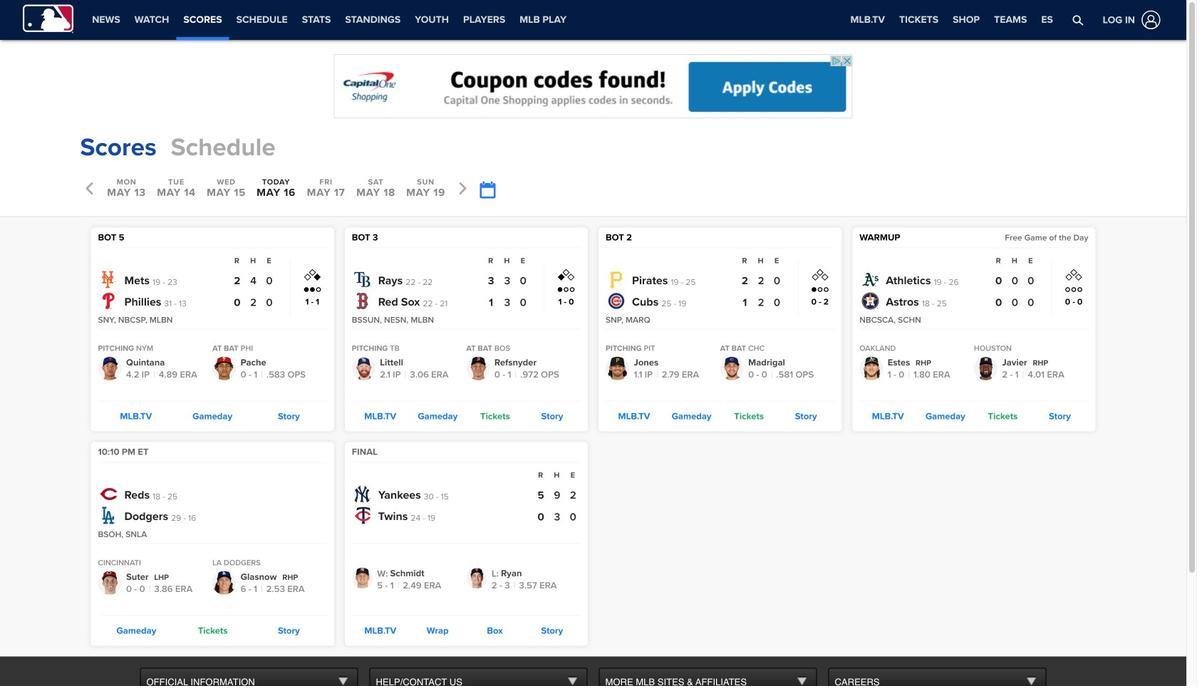 Task type: locate. For each thing, give the bounding box(es) containing it.
secondary navigation element
[[85, 0, 574, 40], [574, 0, 694, 40]]

no runners on base image for madrigal image
[[812, 269, 829, 281]]

1 vertical spatial advertisement element
[[893, 130, 1107, 166]]

0 horizontal spatial no runners on base image
[[812, 269, 829, 281]]

2 outs image
[[304, 287, 321, 293]]

1 outs image for no runners on base image related to madrigal image
[[812, 287, 829, 293]]

0 horizontal spatial 1 outs image
[[558, 287, 575, 293]]

2 no runners on base image from the left
[[1066, 269, 1083, 281]]

0 vertical spatial advertisement element
[[334, 54, 853, 118]]

1 outs image down the runner  at 3rd icon
[[558, 287, 575, 293]]

dodgers image
[[100, 507, 117, 524]]

yankees image
[[354, 486, 371, 503]]

1 no runners on base image from the left
[[812, 269, 829, 281]]

mets image
[[100, 271, 117, 288]]

None text field
[[479, 181, 495, 199]]

1 1 outs image from the left
[[558, 287, 575, 293]]

javier image
[[975, 357, 998, 381]]

suter image
[[98, 572, 122, 595]]

advertisement element
[[334, 54, 853, 118], [893, 130, 1107, 166]]

reds image
[[100, 486, 117, 503]]

bottom of the 5th inning. element
[[98, 232, 124, 243]]

2 1 outs image from the left
[[812, 287, 829, 293]]

bottom of the 3rd inning. element
[[352, 232, 378, 243]]

no runners on base image left athletics image
[[812, 269, 829, 281]]

runner  at 1st image
[[304, 269, 321, 281]]

1 outs image
[[558, 287, 575, 293], [812, 287, 829, 293]]

runner  at 3rd image
[[558, 269, 575, 281]]

phillies image
[[100, 293, 117, 310]]

madrigal image
[[721, 357, 744, 381]]

no runners on base image up 0 outs 'image'
[[1066, 269, 1083, 281]]

quintana image
[[98, 357, 122, 381]]

1 outs image left athletics image
[[812, 287, 829, 293]]

ryan image
[[467, 568, 487, 589]]

1 horizontal spatial 1 outs image
[[812, 287, 829, 293]]

no runners on base image
[[812, 269, 829, 281], [1066, 269, 1083, 281]]

1 horizontal spatial no runners on base image
[[1066, 269, 1083, 281]]

1 horizontal spatial advertisement element
[[893, 130, 1107, 166]]

tertiary navigation element
[[844, 0, 1061, 40]]

top navigation menu bar
[[0, 0, 1187, 40]]

pirates image
[[608, 271, 625, 288]]

astros image
[[862, 293, 879, 310]]



Task type: vqa. For each thing, say whether or not it's contained in the screenshot.
Bottom of the 5th inning. element
yes



Task type: describe. For each thing, give the bounding box(es) containing it.
warmup. free game of the day. element
[[860, 232, 901, 243]]

littell image
[[352, 357, 376, 381]]

jones image
[[606, 357, 630, 381]]

refsnyder image
[[467, 357, 490, 381]]

schmidt image
[[352, 568, 373, 589]]

2 secondary navigation element from the left
[[574, 0, 694, 40]]

estes image
[[860, 357, 884, 381]]

red sox image
[[354, 293, 371, 310]]

0 horizontal spatial advertisement element
[[334, 54, 853, 118]]

twins image
[[354, 507, 371, 524]]

rays image
[[354, 271, 371, 288]]

glasnow image
[[213, 572, 236, 595]]

athletics image
[[862, 271, 879, 288]]

bottom of the 2nd inning. element
[[606, 232, 632, 243]]

1 outs image for the runner  at 3rd icon
[[558, 287, 575, 293]]

cubs image
[[608, 293, 625, 310]]

0 outs image
[[1066, 287, 1083, 293]]

major league baseball image
[[23, 5, 74, 33]]

1 secondary navigation element from the left
[[85, 0, 574, 40]]

no runners on base image for javier image
[[1066, 269, 1083, 281]]

pache image
[[213, 357, 236, 381]]



